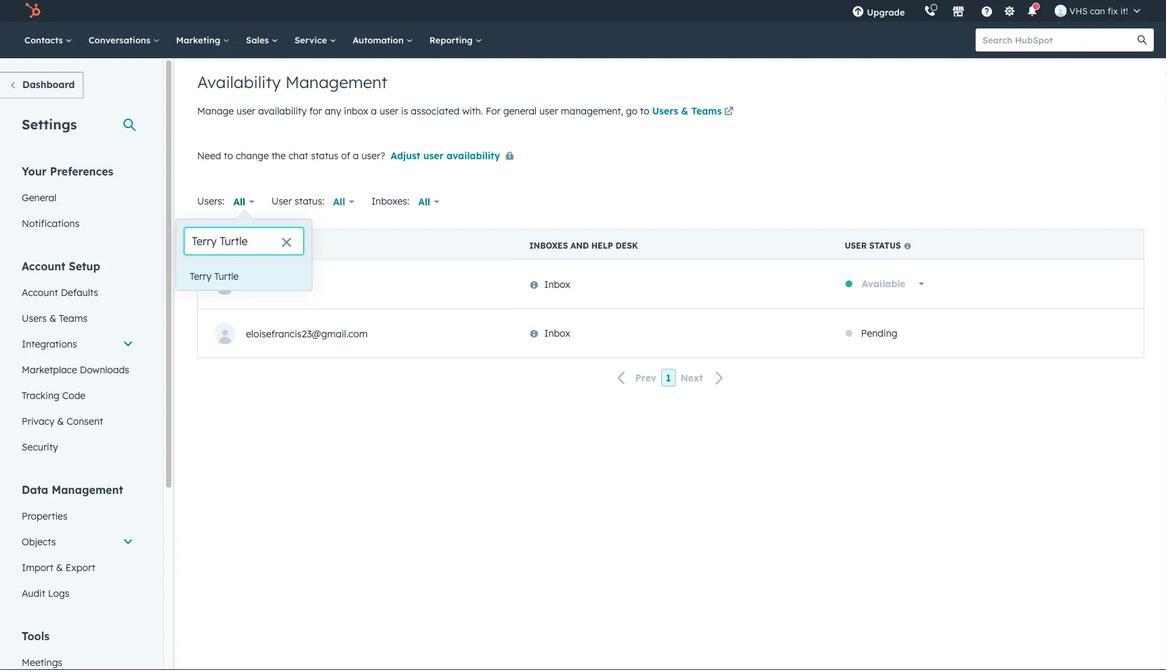 Task type: locate. For each thing, give the bounding box(es) containing it.
1 horizontal spatial management
[[286, 72, 388, 92]]

tracking
[[22, 389, 60, 401]]

notifications image
[[1027, 6, 1039, 18]]

0 horizontal spatial a
[[353, 149, 359, 161]]

1 horizontal spatial terry turtle
[[246, 278, 295, 290]]

terry turtle button
[[176, 263, 312, 290]]

1 horizontal spatial turtle
[[271, 278, 295, 290]]

for
[[310, 105, 322, 117]]

& left export
[[56, 562, 63, 574]]

& for users & teams link related to setup
[[49, 312, 56, 324]]

2 account from the top
[[22, 286, 58, 298]]

0 vertical spatial management
[[286, 72, 388, 92]]

0 horizontal spatial terry turtle
[[190, 271, 239, 282]]

notifications button
[[1021, 0, 1044, 22]]

teams
[[692, 105, 722, 117], [59, 312, 88, 324]]

account setup element
[[14, 259, 142, 460]]

1 vertical spatial users
[[22, 312, 47, 324]]

to
[[641, 105, 650, 117], [224, 149, 233, 161]]

0 horizontal spatial teams
[[59, 312, 88, 324]]

security
[[22, 441, 58, 453]]

& left link opens in a new window image
[[682, 105, 689, 117]]

users & teams left link opens in a new window image
[[652, 105, 722, 117]]

0 vertical spatial users & teams
[[652, 105, 722, 117]]

manage
[[197, 105, 234, 117]]

1 button
[[662, 369, 676, 387]]

management for availability management
[[286, 72, 388, 92]]

dashboard
[[22, 79, 75, 91]]

turtle down clear input image
[[271, 278, 295, 290]]

dashboard link
[[0, 72, 84, 99]]

users & teams link for setup
[[14, 305, 142, 331]]

users right go
[[652, 105, 679, 117]]

users & teams link right go
[[652, 104, 736, 120]]

terry
[[190, 271, 212, 282], [246, 278, 268, 290]]

all button for inboxes:
[[410, 188, 449, 216]]

1 account from the top
[[22, 259, 66, 273]]

& right privacy on the bottom
[[57, 415, 64, 427]]

menu
[[843, 0, 1150, 22]]

0 horizontal spatial users
[[22, 312, 47, 324]]

teams left link opens in a new window icon
[[692, 105, 722, 117]]

availability down with.
[[447, 149, 500, 161]]

to right need
[[224, 149, 233, 161]]

1 horizontal spatial user
[[845, 241, 867, 251]]

a right the "inbox"
[[371, 105, 377, 117]]

settings link
[[1002, 4, 1019, 18]]

and
[[571, 241, 589, 251]]

all button down adjust user availability
[[410, 188, 449, 216]]

notifications
[[22, 217, 80, 229]]

teams down 'account defaults' link
[[59, 312, 88, 324]]

users & teams inside the account setup element
[[22, 312, 88, 324]]

general
[[22, 192, 56, 203]]

0 vertical spatial users
[[652, 105, 679, 117]]

account up 'account defaults'
[[22, 259, 66, 273]]

user status
[[845, 241, 901, 251]]

0 horizontal spatial terry
[[190, 271, 212, 282]]

management up properties link
[[52, 483, 123, 497]]

0 vertical spatial teams
[[692, 105, 722, 117]]

settings image
[[1004, 6, 1016, 18]]

a
[[371, 105, 377, 117], [353, 149, 359, 161]]

availability down availability management
[[258, 105, 307, 117]]

2 all from the left
[[333, 196, 345, 208]]

users & teams for setup
[[22, 312, 88, 324]]

3 all button from the left
[[410, 188, 449, 216]]

0 horizontal spatial all
[[233, 196, 245, 208]]

conversations link
[[80, 22, 168, 58]]

0 horizontal spatial availability
[[258, 105, 307, 117]]

adjust user availability
[[391, 149, 500, 161]]

need
[[197, 149, 221, 161]]

user right the adjust
[[423, 149, 444, 161]]

users & teams
[[652, 105, 722, 117], [22, 312, 88, 324]]

account defaults
[[22, 286, 98, 298]]

search button
[[1132, 28, 1155, 52]]

any
[[325, 105, 341, 117]]

users for account setup
[[22, 312, 47, 324]]

a right of
[[353, 149, 359, 161]]

management,
[[561, 105, 624, 117]]

1 vertical spatial account
[[22, 286, 58, 298]]

turtle
[[214, 271, 239, 282], [271, 278, 295, 290]]

1 vertical spatial a
[[353, 149, 359, 161]]

0 vertical spatial availability
[[258, 105, 307, 117]]

automation
[[353, 34, 407, 45]]

to right go
[[641, 105, 650, 117]]

0 horizontal spatial users & teams link
[[14, 305, 142, 331]]

management up "any"
[[286, 72, 388, 92]]

&
[[682, 105, 689, 117], [49, 312, 56, 324], [57, 415, 64, 427], [56, 562, 63, 574]]

link opens in a new window image
[[725, 104, 734, 120]]

0 horizontal spatial all button
[[225, 188, 264, 216]]

user
[[845, 241, 867, 251], [214, 241, 236, 251]]

terry turtle list box
[[176, 263, 312, 290]]

0 vertical spatial inbox
[[545, 278, 571, 290]]

2 horizontal spatial all
[[418, 196, 430, 208]]

user left 'status'
[[845, 241, 867, 251]]

clear input image
[[281, 238, 292, 249]]

inbox
[[545, 278, 571, 290], [545, 327, 571, 339]]

users
[[652, 105, 679, 117], [22, 312, 47, 324]]

available
[[862, 278, 906, 290]]

terry turtle down clear input image
[[246, 278, 295, 290]]

all button down of
[[324, 188, 363, 216]]

users inside the account setup element
[[22, 312, 47, 324]]

help image
[[981, 6, 994, 18]]

0 vertical spatial account
[[22, 259, 66, 273]]

users & teams link for management
[[652, 104, 736, 120]]

user
[[237, 105, 256, 117], [380, 105, 399, 117], [540, 105, 559, 117], [423, 149, 444, 161]]

audit
[[22, 587, 45, 599]]

account down the account setup
[[22, 286, 58, 298]]

terry inside button
[[190, 271, 212, 282]]

turtle down search search box at left
[[214, 271, 239, 282]]

is
[[401, 105, 408, 117]]

service
[[295, 34, 330, 45]]

account for account defaults
[[22, 286, 58, 298]]

all right "status:"
[[333, 196, 345, 208]]

1 horizontal spatial users & teams
[[652, 105, 722, 117]]

1 horizontal spatial teams
[[692, 105, 722, 117]]

1 vertical spatial management
[[52, 483, 123, 497]]

terry turtle down search search box at left
[[190, 271, 239, 282]]

eloisefrancis23@gmail.com
[[246, 328, 368, 339]]

0 horizontal spatial management
[[52, 483, 123, 497]]

availability management
[[197, 72, 388, 92]]

all right inboxes:
[[418, 196, 430, 208]]

1 horizontal spatial all
[[333, 196, 345, 208]]

users up integrations
[[22, 312, 47, 324]]

user status:
[[272, 195, 324, 207]]

2 inbox from the top
[[545, 327, 571, 339]]

teams inside the account setup element
[[59, 312, 88, 324]]

1 vertical spatial users & teams
[[22, 312, 88, 324]]

privacy & consent
[[22, 415, 103, 427]]

& inside "data management" element
[[56, 562, 63, 574]]

fix
[[1108, 5, 1119, 16]]

account setup
[[22, 259, 100, 273]]

2 all button from the left
[[324, 188, 363, 216]]

& up integrations
[[49, 312, 56, 324]]

user up the terry turtle list box
[[214, 241, 236, 251]]

teams for management
[[692, 105, 722, 117]]

vhs can fix it! button
[[1047, 0, 1149, 22]]

1 all from the left
[[233, 196, 245, 208]]

terry turtle image
[[1055, 5, 1067, 17]]

terry turtle
[[190, 271, 239, 282], [246, 278, 295, 290]]

all button left user in the top of the page
[[225, 188, 264, 216]]

all right users:
[[233, 196, 245, 208]]

adjust user availability button
[[391, 147, 519, 165]]

users & teams up integrations
[[22, 312, 88, 324]]

2 horizontal spatial all button
[[410, 188, 449, 216]]

meetings link
[[14, 650, 142, 670]]

1 user from the left
[[845, 241, 867, 251]]

inboxes:
[[372, 195, 410, 207]]

0 horizontal spatial to
[[224, 149, 233, 161]]

availability for manage
[[258, 105, 307, 117]]

inboxes and help desk
[[530, 241, 638, 251]]

management
[[286, 72, 388, 92], [52, 483, 123, 497]]

your preferences element
[[14, 164, 142, 236]]

1 horizontal spatial users
[[652, 105, 679, 117]]

vhs
[[1070, 5, 1088, 16]]

objects button
[[14, 529, 142, 555]]

1 horizontal spatial availability
[[447, 149, 500, 161]]

1 vertical spatial users & teams link
[[14, 305, 142, 331]]

& for import & export link
[[56, 562, 63, 574]]

Search HubSpot search field
[[976, 28, 1142, 52]]

available button
[[853, 271, 933, 298]]

1 horizontal spatial a
[[371, 105, 377, 117]]

users:
[[197, 195, 225, 207]]

Search search field
[[184, 228, 304, 255]]

marketplace downloads link
[[14, 357, 142, 383]]

1 vertical spatial teams
[[59, 312, 88, 324]]

2 user from the left
[[214, 241, 236, 251]]

user inside adjust user availability button
[[423, 149, 444, 161]]

search image
[[1138, 35, 1148, 45]]

1 horizontal spatial users & teams link
[[652, 104, 736, 120]]

0 vertical spatial a
[[371, 105, 377, 117]]

all
[[233, 196, 245, 208], [333, 196, 345, 208], [418, 196, 430, 208]]

marketing link
[[168, 22, 238, 58]]

all button for user status:
[[324, 188, 363, 216]]

terry turtle inside button
[[190, 271, 239, 282]]

logs
[[48, 587, 69, 599]]

availability
[[197, 72, 281, 92]]

0 horizontal spatial users & teams
[[22, 312, 88, 324]]

export
[[66, 562, 95, 574]]

1 vertical spatial to
[[224, 149, 233, 161]]

0 vertical spatial to
[[641, 105, 650, 117]]

1 vertical spatial availability
[[447, 149, 500, 161]]

automation link
[[345, 22, 422, 58]]

tracking code
[[22, 389, 86, 401]]

adjust
[[391, 149, 421, 161]]

1 vertical spatial inbox
[[545, 327, 571, 339]]

account
[[22, 259, 66, 273], [22, 286, 58, 298]]

0 vertical spatial users & teams link
[[652, 104, 736, 120]]

0 horizontal spatial turtle
[[214, 271, 239, 282]]

hubspot link
[[16, 3, 51, 19]]

3 all from the left
[[418, 196, 430, 208]]

1 horizontal spatial all button
[[324, 188, 363, 216]]

1 all button from the left
[[225, 188, 264, 216]]

0 horizontal spatial user
[[214, 241, 236, 251]]

menu item
[[915, 0, 918, 22]]

users & teams link down defaults
[[14, 305, 142, 331]]

pagination navigation
[[197, 369, 1145, 387]]

settings
[[22, 116, 77, 133]]

1 inbox from the top
[[545, 278, 571, 290]]

inbox for eloisefrancis23@gmail.com
[[545, 327, 571, 339]]

availability inside button
[[447, 149, 500, 161]]

help
[[592, 241, 613, 251]]



Task type: describe. For each thing, give the bounding box(es) containing it.
contacts
[[24, 34, 66, 45]]

go
[[626, 105, 638, 117]]

import & export link
[[14, 555, 142, 581]]

1
[[666, 372, 671, 384]]

tools
[[22, 629, 50, 643]]

all for inboxes:
[[418, 196, 430, 208]]

the
[[272, 149, 286, 161]]

conversations
[[89, 34, 153, 45]]

users for availability management
[[652, 105, 679, 117]]

data management element
[[14, 482, 142, 606]]

general
[[503, 105, 537, 117]]

can
[[1091, 5, 1106, 16]]

manage user availability for any inbox a user is associated with. for general user management, go to
[[197, 105, 652, 117]]

for
[[486, 105, 501, 117]]

& for management's users & teams link
[[682, 105, 689, 117]]

data management
[[22, 483, 123, 497]]

prev button
[[610, 369, 662, 387]]

marketplaces image
[[953, 6, 965, 18]]

user?
[[362, 149, 385, 161]]

status:
[[295, 195, 324, 207]]

upgrade image
[[853, 6, 865, 18]]

with.
[[462, 105, 483, 117]]

inbox for terry turtle
[[545, 278, 571, 290]]

setup
[[69, 259, 100, 273]]

associated
[[411, 105, 460, 117]]

user left is
[[380, 105, 399, 117]]

marketplace
[[22, 364, 77, 376]]

audit logs link
[[14, 581, 142, 606]]

reporting link
[[422, 22, 490, 58]]

privacy
[[22, 415, 55, 427]]

properties
[[22, 510, 68, 522]]

properties link
[[14, 503, 142, 529]]

users & teams for management
[[652, 105, 722, 117]]

upgrade
[[867, 6, 905, 18]]

data
[[22, 483, 48, 497]]

& for privacy & consent link
[[57, 415, 64, 427]]

inbox
[[344, 105, 369, 117]]

marketing
[[176, 34, 223, 45]]

all button for users:
[[225, 188, 264, 216]]

user
[[272, 195, 292, 207]]

1 horizontal spatial to
[[641, 105, 650, 117]]

marketplaces button
[[945, 0, 973, 22]]

status
[[870, 241, 901, 251]]

security link
[[14, 434, 142, 460]]

integrations
[[22, 338, 77, 350]]

1 horizontal spatial terry
[[246, 278, 268, 290]]

tools element
[[14, 629, 142, 670]]

general link
[[14, 185, 142, 211]]

reporting
[[430, 34, 476, 45]]

user right general
[[540, 105, 559, 117]]

user down availability
[[237, 105, 256, 117]]

vhs can fix it!
[[1070, 5, 1129, 16]]

consent
[[67, 415, 103, 427]]

availability for adjust
[[447, 149, 500, 161]]

preferences
[[50, 164, 113, 178]]

help button
[[976, 0, 999, 22]]

meetings
[[22, 657, 62, 668]]

code
[[62, 389, 86, 401]]

user for user
[[214, 241, 236, 251]]

defaults
[[61, 286, 98, 298]]

teams for setup
[[59, 312, 88, 324]]

calling icon button
[[919, 2, 942, 20]]

account defaults link
[[14, 280, 142, 305]]

account for account setup
[[22, 259, 66, 273]]

integrations button
[[14, 331, 142, 357]]

your
[[22, 164, 47, 178]]

service link
[[287, 22, 345, 58]]

privacy & consent link
[[14, 408, 142, 434]]

management for data management
[[52, 483, 123, 497]]

sales link
[[238, 22, 287, 58]]

chat
[[289, 149, 308, 161]]

prev
[[636, 372, 657, 384]]

user for user status
[[845, 241, 867, 251]]

status
[[311, 149, 339, 161]]

your preferences
[[22, 164, 113, 178]]

import & export
[[22, 562, 95, 574]]

marketplace downloads
[[22, 364, 129, 376]]

all for user status:
[[333, 196, 345, 208]]

it!
[[1121, 5, 1129, 16]]

hubspot image
[[24, 3, 41, 19]]

objects
[[22, 536, 56, 548]]

import
[[22, 562, 53, 574]]

link opens in a new window image
[[725, 107, 734, 117]]

calling icon image
[[924, 5, 937, 17]]

menu containing vhs can fix it!
[[843, 0, 1150, 22]]

downloads
[[80, 364, 129, 376]]

desk
[[616, 241, 638, 251]]

sales
[[246, 34, 272, 45]]

all for users:
[[233, 196, 245, 208]]

pending
[[862, 327, 898, 339]]

change
[[236, 149, 269, 161]]

contacts link
[[16, 22, 80, 58]]

turtle inside button
[[214, 271, 239, 282]]

next
[[681, 372, 703, 384]]



Task type: vqa. For each thing, say whether or not it's contained in the screenshot.
first all from left
yes



